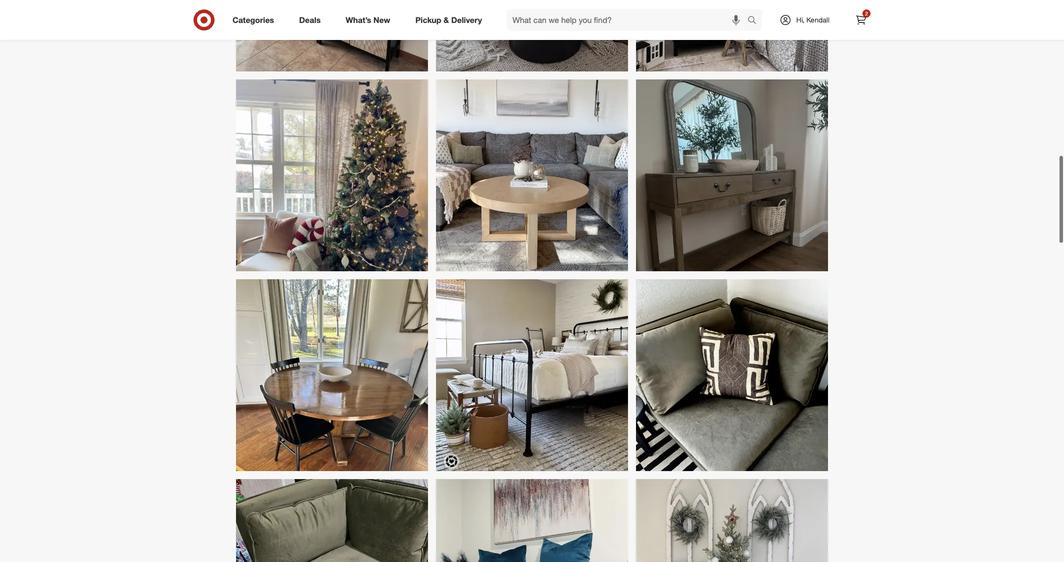 Task type: describe. For each thing, give the bounding box(es) containing it.
search button
[[743, 9, 767, 33]]

what's new
[[346, 15, 390, 25]]

user image by @delightfullywestern image
[[636, 0, 828, 71]]

What can we help you find? suggestions appear below search field
[[507, 9, 750, 31]]

user image by @champagnelifestyle_blog image
[[236, 0, 428, 71]]

categories
[[233, 15, 274, 25]]

delivery
[[451, 15, 482, 25]]

deals
[[299, 15, 321, 25]]

hi,
[[797, 16, 805, 24]]

user image by @buschelandpeck image
[[636, 480, 828, 563]]

user image by @at.home.with.hilary image
[[436, 279, 628, 472]]

hi, kendall
[[797, 16, 830, 24]]

user image by @inourspaces image
[[636, 279, 828, 472]]

user image by @thebionicmodel image
[[436, 0, 628, 71]]



Task type: vqa. For each thing, say whether or not it's contained in the screenshot.
Personal
no



Task type: locate. For each thing, give the bounding box(es) containing it.
pickup & delivery link
[[407, 9, 495, 31]]

what's
[[346, 15, 371, 25]]

0 horizontal spatial user image by @lizdeck93 image
[[236, 79, 428, 271]]

what's new link
[[337, 9, 403, 31]]

2 link
[[850, 9, 872, 31]]

categories link
[[224, 9, 287, 31]]

pickup
[[415, 15, 441, 25]]

2
[[865, 11, 868, 17]]

pickup & delivery
[[415, 15, 482, 25]]

kendall
[[807, 16, 830, 24]]

user image by @justmissash image
[[236, 480, 428, 563]]

1 horizontal spatial user image by @lizdeck93 image
[[436, 79, 628, 271]]

1 user image by @lizdeck93 image from the left
[[236, 79, 428, 271]]

user image by @thesundaysolaceblog image
[[636, 79, 828, 271]]

user image by @be.inspired_home.decor image
[[436, 480, 628, 563]]

2 user image by @lizdeck93 image from the left
[[436, 79, 628, 271]]

new
[[374, 15, 390, 25]]

user image by @meganjohnstonmn image
[[236, 279, 428, 472]]

search
[[743, 16, 767, 26]]

&
[[444, 15, 449, 25]]

deals link
[[291, 9, 333, 31]]

user image by @lizdeck93 image
[[236, 79, 428, 271], [436, 79, 628, 271]]



